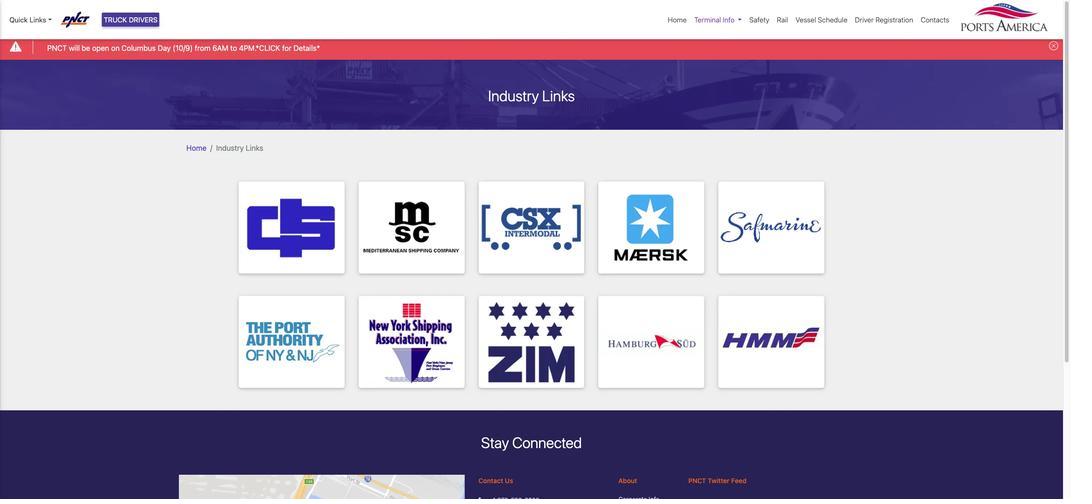 Task type: vqa. For each thing, say whether or not it's contained in the screenshot.
the to inside the Although Every Effort Has Been Made To Ensure The Accuracy Of The Information Provided In Report And Inquiry Results, We Are Dependent On Information From Our Customers And Other Sources And There Are Occasionally Sudden Changes (Real-Time) Over Which We Have No Control. Pnct, Therefore, Accepts No Responsibility For Any Inaccuracies, Errors, Or Omissions Contained In The Report And Inquiry Results.
no



Task type: describe. For each thing, give the bounding box(es) containing it.
(10/9)
[[173, 44, 193, 52]]

6am
[[213, 44, 228, 52]]

0 vertical spatial links
[[30, 15, 46, 24]]

info
[[723, 15, 735, 24]]

registration
[[876, 15, 914, 24]]

us
[[505, 477, 513, 485]]

pnct will be open on columbus day (10/9) from 6am to 4pm.*click for details* alert
[[0, 34, 1064, 60]]

0 horizontal spatial home
[[186, 144, 207, 152]]

driver registration
[[856, 15, 914, 24]]

contact us
[[479, 477, 513, 485]]

pnct for pnct will be open on columbus day (10/9) from 6am to 4pm.*click for details*
[[47, 44, 67, 52]]

0 horizontal spatial industry
[[216, 144, 244, 152]]

truck drivers link
[[102, 13, 160, 27]]

about
[[619, 477, 638, 485]]

pnct twitter feed
[[689, 477, 747, 485]]

quick links link
[[9, 14, 52, 25]]

stay connected
[[481, 434, 582, 452]]

close image
[[1050, 41, 1059, 51]]

drivers
[[129, 15, 158, 24]]

truck
[[104, 15, 127, 24]]

day
[[158, 44, 171, 52]]

safety
[[750, 15, 770, 24]]

quick
[[9, 15, 28, 24]]

contact
[[479, 477, 504, 485]]

terminal
[[695, 15, 721, 24]]

schedule
[[818, 15, 848, 24]]

vessel schedule link
[[792, 11, 852, 29]]

for
[[282, 44, 292, 52]]

on
[[111, 44, 120, 52]]

rail
[[777, 15, 789, 24]]



Task type: locate. For each thing, give the bounding box(es) containing it.
0 vertical spatial industry links
[[489, 87, 575, 105]]

quick links
[[9, 15, 46, 24]]

2 vertical spatial links
[[246, 144, 263, 152]]

details*
[[294, 44, 320, 52]]

rail link
[[774, 11, 792, 29]]

0 vertical spatial industry
[[489, 87, 539, 105]]

1 horizontal spatial home link
[[665, 11, 691, 29]]

driver registration link
[[852, 11, 918, 29]]

pnct left "twitter"
[[689, 477, 707, 485]]

0 horizontal spatial links
[[30, 15, 46, 24]]

open
[[92, 44, 109, 52]]

contacts
[[921, 15, 950, 24]]

0 vertical spatial pnct
[[47, 44, 67, 52]]

0 horizontal spatial pnct
[[47, 44, 67, 52]]

0 vertical spatial home link
[[665, 11, 691, 29]]

industry
[[489, 87, 539, 105], [216, 144, 244, 152]]

feed
[[732, 477, 747, 485]]

stay
[[481, 434, 509, 452]]

2 horizontal spatial links
[[543, 87, 575, 105]]

pnct
[[47, 44, 67, 52], [689, 477, 707, 485]]

from
[[195, 44, 211, 52]]

1 horizontal spatial pnct
[[689, 477, 707, 485]]

links
[[30, 15, 46, 24], [543, 87, 575, 105], [246, 144, 263, 152]]

1 vertical spatial industry links
[[216, 144, 263, 152]]

connected
[[513, 434, 582, 452]]

columbus
[[122, 44, 156, 52]]

driver
[[856, 15, 874, 24]]

terminal info link
[[691, 11, 746, 29]]

home link
[[665, 11, 691, 29], [186, 144, 207, 152]]

4pm.*click
[[239, 44, 280, 52]]

twitter
[[708, 477, 730, 485]]

safety link
[[746, 11, 774, 29]]

home
[[668, 15, 687, 24], [186, 144, 207, 152]]

1 vertical spatial home link
[[186, 144, 207, 152]]

will
[[69, 44, 80, 52]]

1 vertical spatial home
[[186, 144, 207, 152]]

vessel schedule
[[796, 15, 848, 24]]

1 horizontal spatial industry links
[[489, 87, 575, 105]]

be
[[82, 44, 90, 52]]

vessel
[[796, 15, 817, 24]]

contacts link
[[918, 11, 954, 29]]

0 vertical spatial home
[[668, 15, 687, 24]]

1 vertical spatial industry
[[216, 144, 244, 152]]

terminal info
[[695, 15, 735, 24]]

pnct will be open on columbus day (10/9) from 6am to 4pm.*click for details*
[[47, 44, 320, 52]]

pnct will be open on columbus day (10/9) from 6am to 4pm.*click for details* link
[[47, 42, 320, 54]]

1 vertical spatial links
[[543, 87, 575, 105]]

1 vertical spatial pnct
[[689, 477, 707, 485]]

1 horizontal spatial links
[[246, 144, 263, 152]]

0 horizontal spatial industry links
[[216, 144, 263, 152]]

0 horizontal spatial home link
[[186, 144, 207, 152]]

pnct inside pnct will be open on columbus day (10/9) from 6am to 4pm.*click for details* link
[[47, 44, 67, 52]]

pnct left the will
[[47, 44, 67, 52]]

1 horizontal spatial industry
[[489, 87, 539, 105]]

to
[[230, 44, 237, 52]]

1 horizontal spatial home
[[668, 15, 687, 24]]

truck drivers
[[104, 15, 158, 24]]

pnct for pnct twitter feed
[[689, 477, 707, 485]]

industry links
[[489, 87, 575, 105], [216, 144, 263, 152]]



